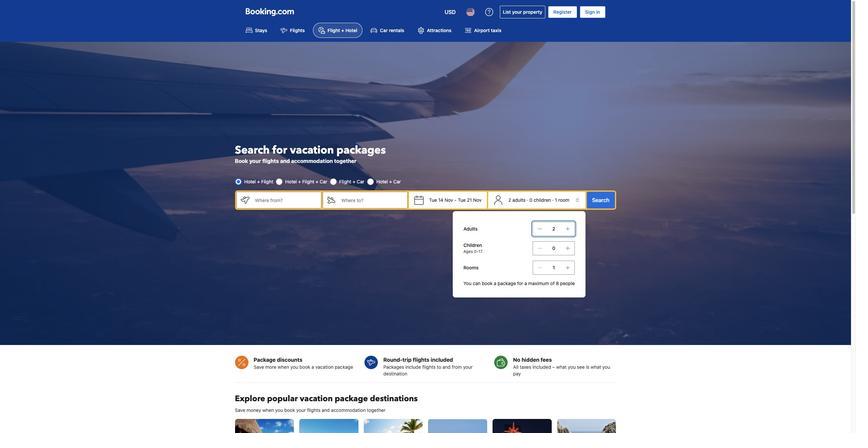 Task type: vqa. For each thing, say whether or not it's contained in the screenshot.
included
yes



Task type: locate. For each thing, give the bounding box(es) containing it.
· right 'children'
[[553, 197, 554, 203]]

your right book
[[250, 158, 261, 164]]

2 vertical spatial vacation
[[300, 393, 333, 404]]

can
[[473, 281, 481, 286]]

2 vertical spatial package
[[335, 393, 368, 404]]

ages
[[464, 249, 473, 254]]

book
[[482, 281, 493, 286], [300, 364, 311, 370], [285, 407, 295, 413]]

tue right -
[[458, 197, 466, 203]]

2 down 2 adults · 0 children · 1 room on the top right of page
[[553, 226, 556, 232]]

when
[[278, 364, 289, 370], [263, 407, 274, 413]]

0
[[530, 197, 533, 203], [553, 245, 556, 251]]

you left see
[[569, 364, 576, 370]]

1 horizontal spatial ·
[[553, 197, 554, 203]]

1 horizontal spatial 2
[[553, 226, 556, 232]]

flights inside search for vacation packages book your flights and accommodation together
[[263, 158, 279, 164]]

0 vertical spatial together
[[334, 158, 357, 164]]

flights inside explore popular vacation package destinations save money when you book your flights and accommodation together
[[307, 407, 321, 413]]

what right –
[[557, 364, 567, 370]]

2 left the 'adults' at the right
[[509, 197, 512, 203]]

stays
[[255, 28, 267, 33]]

together inside explore popular vacation package destinations save money when you book your flights and accommodation together
[[367, 407, 386, 413]]

vacation
[[290, 143, 334, 158], [316, 364, 334, 370], [300, 393, 333, 404]]

you inside package discounts save more when you book a vacation package
[[291, 364, 299, 370]]

0 vertical spatial vacation
[[290, 143, 334, 158]]

when inside explore popular vacation package destinations save money when you book your flights and accommodation together
[[263, 407, 274, 413]]

usd button
[[441, 4, 460, 20]]

and
[[280, 158, 290, 164], [443, 364, 451, 370], [322, 407, 330, 413]]

0 horizontal spatial nov
[[445, 197, 454, 203]]

1 horizontal spatial what
[[591, 364, 602, 370]]

save
[[254, 364, 264, 370], [235, 407, 246, 413]]

when right "money"
[[263, 407, 274, 413]]

list your property link
[[500, 6, 546, 18]]

car rentals
[[380, 28, 405, 33]]

accommodation
[[291, 158, 333, 164], [331, 407, 366, 413]]

you down 'popular'
[[275, 407, 283, 413]]

money
[[247, 407, 261, 413]]

included
[[431, 357, 454, 363], [533, 364, 552, 370]]

hotel for hotel + flight
[[245, 179, 256, 185]]

included down fees
[[533, 364, 552, 370]]

discounts
[[277, 357, 303, 363]]

0 vertical spatial book
[[482, 281, 493, 286]]

1 vertical spatial together
[[367, 407, 386, 413]]

0 horizontal spatial and
[[280, 158, 290, 164]]

tue 14 nov - tue 21 nov
[[430, 197, 482, 203]]

package
[[498, 281, 516, 286], [335, 364, 353, 370], [335, 393, 368, 404]]

1 horizontal spatial 0
[[553, 245, 556, 251]]

0 horizontal spatial together
[[334, 158, 357, 164]]

1 vertical spatial vacation
[[316, 364, 334, 370]]

together down packages
[[334, 158, 357, 164]]

2 horizontal spatial and
[[443, 364, 451, 370]]

1 what from the left
[[557, 364, 567, 370]]

+ for flight + hotel
[[342, 28, 345, 33]]

· right the 'adults' at the right
[[527, 197, 529, 203]]

Where to? field
[[336, 192, 408, 209]]

together inside search for vacation packages book your flights and accommodation together
[[334, 158, 357, 164]]

0 horizontal spatial save
[[235, 407, 246, 413]]

search
[[235, 143, 270, 158], [593, 197, 610, 203]]

1 horizontal spatial tue
[[458, 197, 466, 203]]

0 horizontal spatial book
[[285, 407, 295, 413]]

flight + car
[[340, 179, 365, 185]]

adults
[[464, 226, 478, 232]]

for inside search for vacation packages book your flights and accommodation together
[[273, 143, 288, 158]]

2 vertical spatial book
[[285, 407, 295, 413]]

when inside package discounts save more when you book a vacation package
[[278, 364, 289, 370]]

rentals
[[389, 28, 405, 33]]

save inside explore popular vacation package destinations save money when you book your flights and accommodation together
[[235, 407, 246, 413]]

you
[[464, 281, 472, 286]]

rooms
[[464, 265, 479, 270]]

1 vertical spatial accommodation
[[331, 407, 366, 413]]

1 vertical spatial 0
[[553, 245, 556, 251]]

0 vertical spatial 2
[[509, 197, 512, 203]]

list your property
[[503, 9, 543, 15]]

search for search
[[593, 197, 610, 203]]

0 vertical spatial when
[[278, 364, 289, 370]]

Where from? field
[[250, 192, 322, 209]]

book right can
[[482, 281, 493, 286]]

from
[[452, 364, 462, 370]]

flights link
[[276, 23, 310, 38]]

1 vertical spatial 2
[[553, 226, 556, 232]]

included inside "round-trip flights included packages include flights to and from your destination"
[[431, 357, 454, 363]]

hotel + flight
[[245, 179, 274, 185]]

0 horizontal spatial tue
[[430, 197, 437, 203]]

1 nov from the left
[[445, 197, 454, 203]]

2 tue from the left
[[458, 197, 466, 203]]

1
[[555, 197, 558, 203], [553, 265, 555, 270]]

0 horizontal spatial what
[[557, 364, 567, 370]]

together down destinations
[[367, 407, 386, 413]]

search inside button
[[593, 197, 610, 203]]

+
[[342, 28, 345, 33], [257, 179, 260, 185], [298, 179, 301, 185], [316, 179, 319, 185], [353, 179, 356, 185], [390, 179, 392, 185]]

your down 'popular'
[[297, 407, 306, 413]]

0 horizontal spatial for
[[273, 143, 288, 158]]

nov right 21 at the top right of page
[[474, 197, 482, 203]]

0 vertical spatial save
[[254, 364, 264, 370]]

2
[[509, 197, 512, 203], [553, 226, 556, 232]]

your inside search for vacation packages book your flights and accommodation together
[[250, 158, 261, 164]]

0 horizontal spatial 0
[[530, 197, 533, 203]]

vacation inside explore popular vacation package destinations save money when you book your flights and accommodation together
[[300, 393, 333, 404]]

1 vertical spatial and
[[443, 364, 451, 370]]

1 horizontal spatial and
[[322, 407, 330, 413]]

accommodation inside explore popular vacation package destinations save money when you book your flights and accommodation together
[[331, 407, 366, 413]]

1 left room
[[555, 197, 558, 203]]

tue left 14
[[430, 197, 437, 203]]

book down discounts
[[300, 364, 311, 370]]

1 horizontal spatial search
[[593, 197, 610, 203]]

book down 'popular'
[[285, 407, 295, 413]]

1 horizontal spatial for
[[518, 281, 524, 286]]

2 what from the left
[[591, 364, 602, 370]]

1 vertical spatial book
[[300, 364, 311, 370]]

what right 'is'
[[591, 364, 602, 370]]

0 vertical spatial and
[[280, 158, 290, 164]]

1 vertical spatial save
[[235, 407, 246, 413]]

1 horizontal spatial included
[[533, 364, 552, 370]]

1 vertical spatial search
[[593, 197, 610, 203]]

flights
[[263, 158, 279, 164], [413, 357, 430, 363], [423, 364, 436, 370], [307, 407, 321, 413]]

your inside explore popular vacation package destinations save money when you book your flights and accommodation together
[[297, 407, 306, 413]]

flight + hotel link
[[313, 23, 363, 38]]

destination
[[384, 371, 408, 377]]

airport taxis link
[[460, 23, 507, 38]]

1 vertical spatial when
[[263, 407, 274, 413]]

vacation inside search for vacation packages book your flights and accommodation together
[[290, 143, 334, 158]]

0 horizontal spatial when
[[263, 407, 274, 413]]

·
[[527, 197, 529, 203], [553, 197, 554, 203]]

0 horizontal spatial 2
[[509, 197, 512, 203]]

0-
[[475, 249, 479, 254]]

taxes
[[520, 364, 532, 370]]

0 horizontal spatial a
[[312, 364, 314, 370]]

a
[[494, 281, 497, 286], [525, 281, 528, 286], [312, 364, 314, 370]]

2 vertical spatial and
[[322, 407, 330, 413]]

book inside explore popular vacation package destinations save money when you book your flights and accommodation together
[[285, 407, 295, 413]]

what
[[557, 364, 567, 370], [591, 364, 602, 370]]

save left "money"
[[235, 407, 246, 413]]

included up to
[[431, 357, 454, 363]]

0 horizontal spatial included
[[431, 357, 454, 363]]

your
[[513, 9, 523, 15], [250, 158, 261, 164], [464, 364, 473, 370], [297, 407, 306, 413]]

1 horizontal spatial nov
[[474, 197, 482, 203]]

when down discounts
[[278, 364, 289, 370]]

package
[[254, 357, 276, 363]]

1 horizontal spatial book
[[300, 364, 311, 370]]

flight
[[328, 28, 340, 33], [261, 179, 274, 185], [303, 179, 315, 185], [340, 179, 352, 185]]

list
[[503, 9, 511, 15]]

hotel
[[346, 28, 358, 33], [245, 179, 256, 185], [286, 179, 297, 185], [377, 179, 388, 185]]

0 vertical spatial included
[[431, 357, 454, 363]]

hotel + car
[[377, 179, 401, 185]]

1 horizontal spatial together
[[367, 407, 386, 413]]

you down discounts
[[291, 364, 299, 370]]

2 adults · 0 children · 1 room
[[509, 197, 570, 203]]

room
[[559, 197, 570, 203]]

save down package in the bottom of the page
[[254, 364, 264, 370]]

and inside explore popular vacation package destinations save money when you book your flights and accommodation together
[[322, 407, 330, 413]]

1 horizontal spatial when
[[278, 364, 289, 370]]

your right from
[[464, 364, 473, 370]]

1 · from the left
[[527, 197, 529, 203]]

0 horizontal spatial ·
[[527, 197, 529, 203]]

you
[[291, 364, 299, 370], [569, 364, 576, 370], [603, 364, 611, 370], [275, 407, 283, 413]]

maximum
[[529, 281, 550, 286]]

search inside search for vacation packages book your flights and accommodation together
[[235, 143, 270, 158]]

trip
[[403, 357, 412, 363]]

2 nov from the left
[[474, 197, 482, 203]]

0 horizontal spatial search
[[235, 143, 270, 158]]

flight inside flight + hotel link
[[328, 28, 340, 33]]

flight + hotel
[[328, 28, 358, 33]]

explore popular vacation package destinations save money when you book your flights and accommodation together
[[235, 393, 418, 413]]

2 horizontal spatial a
[[525, 281, 528, 286]]

–
[[553, 364, 555, 370]]

1 vertical spatial included
[[533, 364, 552, 370]]

your right list
[[513, 9, 523, 15]]

0 vertical spatial for
[[273, 143, 288, 158]]

nov left -
[[445, 197, 454, 203]]

accommodation inside search for vacation packages book your flights and accommodation together
[[291, 158, 333, 164]]

1 vertical spatial package
[[335, 364, 353, 370]]

+ for flight + car
[[353, 179, 356, 185]]

1 horizontal spatial save
[[254, 364, 264, 370]]

sign in
[[586, 9, 601, 15]]

0 vertical spatial accommodation
[[291, 158, 333, 164]]

1 up of
[[553, 265, 555, 270]]

search for vacation packages book your flights and accommodation together
[[235, 143, 386, 164]]

0 vertical spatial search
[[235, 143, 270, 158]]

adults
[[513, 197, 526, 203]]

1 vertical spatial for
[[518, 281, 524, 286]]



Task type: describe. For each thing, give the bounding box(es) containing it.
+ for hotel + flight + car
[[298, 179, 301, 185]]

1 tue from the left
[[430, 197, 437, 203]]

package inside package discounts save more when you book a vacation package
[[335, 364, 353, 370]]

is
[[586, 364, 590, 370]]

popular
[[267, 393, 298, 404]]

attractions link
[[413, 23, 457, 38]]

vacation inside package discounts save more when you book a vacation package
[[316, 364, 334, 370]]

package inside explore popular vacation package destinations save money when you book your flights and accommodation together
[[335, 393, 368, 404]]

of
[[551, 281, 555, 286]]

property
[[524, 9, 543, 15]]

no hidden fees all taxes included – what you see is what you pay
[[514, 357, 611, 377]]

car rentals link
[[366, 23, 410, 38]]

round-trip flights included packages include flights to and from your destination
[[384, 357, 473, 377]]

in
[[597, 9, 601, 15]]

usd
[[445, 9, 456, 15]]

register
[[554, 9, 572, 15]]

17
[[479, 249, 483, 254]]

a inside package discounts save more when you book a vacation package
[[312, 364, 314, 370]]

vacation for package
[[300, 393, 333, 404]]

taxis
[[491, 28, 502, 33]]

attractions
[[427, 28, 452, 33]]

1 horizontal spatial a
[[494, 281, 497, 286]]

-
[[455, 197, 457, 203]]

packages
[[384, 364, 405, 370]]

to
[[437, 364, 442, 370]]

14
[[439, 197, 444, 203]]

package discounts save more when you book a vacation package
[[254, 357, 353, 370]]

fees
[[541, 357, 552, 363]]

children
[[464, 242, 483, 248]]

0 vertical spatial 0
[[530, 197, 533, 203]]

2 · from the left
[[553, 197, 554, 203]]

pay
[[514, 371, 521, 377]]

and inside search for vacation packages book your flights and accommodation together
[[280, 158, 290, 164]]

no
[[514, 357, 521, 363]]

children ages 0-17
[[464, 242, 483, 254]]

hotel for hotel + car
[[377, 179, 388, 185]]

stays link
[[241, 23, 273, 38]]

you inside explore popular vacation package destinations save money when you book your flights and accommodation together
[[275, 407, 283, 413]]

book
[[235, 158, 248, 164]]

vacation for packages
[[290, 143, 334, 158]]

flights
[[290, 28, 305, 33]]

2 for 2
[[553, 226, 556, 232]]

airport
[[475, 28, 490, 33]]

2 horizontal spatial book
[[482, 281, 493, 286]]

you can book a package for a maximum of 8 people
[[464, 281, 575, 286]]

2 for 2 adults · 0 children · 1 room
[[509, 197, 512, 203]]

1 vertical spatial 1
[[553, 265, 555, 270]]

and inside "round-trip flights included packages include flights to and from your destination"
[[443, 364, 451, 370]]

packages
[[337, 143, 386, 158]]

+ for hotel + car
[[390, 179, 392, 185]]

airport taxis
[[475, 28, 502, 33]]

search button
[[587, 192, 615, 209]]

more
[[266, 364, 277, 370]]

see
[[578, 364, 585, 370]]

sign
[[586, 9, 596, 15]]

hotel + flight + car
[[286, 179, 328, 185]]

+ for hotel + flight
[[257, 179, 260, 185]]

0 vertical spatial 1
[[555, 197, 558, 203]]

children
[[534, 197, 552, 203]]

search for search for vacation packages book your flights and accommodation together
[[235, 143, 270, 158]]

8
[[557, 281, 559, 286]]

0 vertical spatial package
[[498, 281, 516, 286]]

round-
[[384, 357, 403, 363]]

21
[[467, 197, 472, 203]]

sign in link
[[580, 6, 606, 18]]

included inside the no hidden fees all taxes included – what you see is what you pay
[[533, 364, 552, 370]]

people
[[561, 281, 575, 286]]

you right 'is'
[[603, 364, 611, 370]]

booking.com online hotel reservations image
[[246, 8, 294, 16]]

save inside package discounts save more when you book a vacation package
[[254, 364, 264, 370]]

hidden
[[522, 357, 540, 363]]

all
[[514, 364, 519, 370]]

destinations
[[370, 393, 418, 404]]

include
[[406, 364, 421, 370]]

hotel for hotel + flight + car
[[286, 179, 297, 185]]

your inside "round-trip flights included packages include flights to and from your destination"
[[464, 364, 473, 370]]

book inside package discounts save more when you book a vacation package
[[300, 364, 311, 370]]

explore
[[235, 393, 265, 404]]

register link
[[549, 6, 578, 18]]



